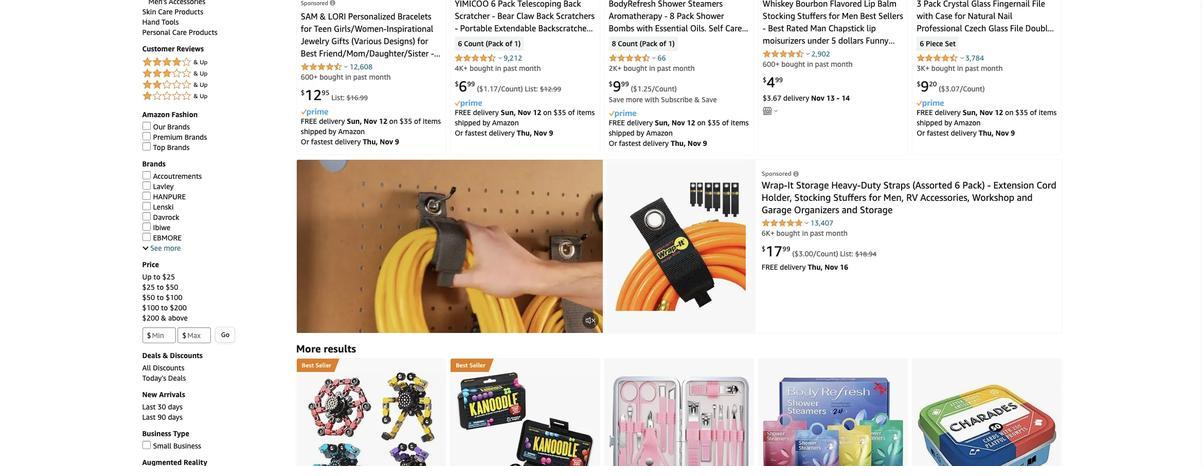Task type: describe. For each thing, give the bounding box(es) containing it.
popover image for 9
[[961, 56, 964, 59]]

more inside $ 9 99 ($1.25/count) save more with subscribe & save
[[626, 95, 643, 104]]

in for 2,902
[[808, 60, 814, 68]]

to down up to $25 link
[[157, 283, 164, 292]]

past down 13,407
[[810, 229, 824, 238]]

bought right 2k+
[[624, 64, 648, 72]]

bodyrefresh shower steamers aromatherapy - 24 pack shower bombs with essential oils, personal care birthday gifts for wome... image
[[763, 378, 904, 467]]

sellers
[[879, 11, 904, 21]]

on for 6
[[543, 108, 552, 117]]

moisurizers
[[763, 35, 806, 46]]

pack inside bodyrefresh shower steamers aromatherapy - 8 pack shower bombs with essential oils. self care birthday gifts for women, womens gifts for christmas, stocking stuffers for women (8 shower bombs)
[[677, 11, 694, 21]]

(various
[[351, 36, 382, 46]]

wrap-it storage heavy-duty straps (assorted 6 pack) - extension cord holder, stocking stuffers for men, rv accessories, workshop and garage organizers and storage
[[762, 180, 1057, 216]]

checkbox image for davrock
[[142, 213, 151, 221]]

self
[[709, 23, 724, 33]]

ebmore link
[[142, 233, 182, 243]]

$ 9 20 ($3.07/count)
[[917, 78, 985, 95]]

bought for 6
[[470, 64, 494, 72]]

checkbox image for our brands
[[142, 122, 151, 130]]

for inside whiskey bourbon flavored lip balm stocking stuffers for men best sellers - best rated man chapstick lip moisurizers under 5 dollars funny adult gifts
[[829, 11, 840, 21]]

or for 6
[[455, 129, 463, 138]]

extender expand image
[[142, 245, 148, 251]]

$50 to $100 link
[[142, 294, 183, 302]]

$ inside $ 12 95 list: $16.99
[[301, 89, 305, 97]]

month for 12
[[369, 72, 391, 81]]

subscribe
[[661, 95, 693, 104]]

0 horizontal spatial deals
[[142, 352, 161, 360]]

& down 3 stars & up element
[[194, 81, 198, 89]]

popover image for 4
[[807, 52, 810, 55]]

jewelry
[[301, 36, 329, 46]]

0 vertical spatial $50
[[166, 283, 178, 292]]

Go submit
[[216, 328, 235, 343]]

red,
[[510, 48, 526, 58]]

6 inside "wrap-it storage heavy-duty straps (assorted 6 pack) - extension cord holder, stocking stuffers for men, rv accessories, workshop and garage organizers and storage"
[[955, 180, 961, 191]]

& inside $ 9 99 ($1.25/count) save more with subscribe & save
[[695, 95, 700, 104]]

items for 6
[[577, 108, 595, 117]]

gentle
[[968, 35, 993, 46]]

see
[[150, 244, 162, 253]]

lenski
[[153, 203, 174, 212]]

$3.67 delivery nov 13 - 14
[[763, 94, 850, 103]]

0 vertical spatial shower
[[658, 0, 686, 9]]

skin care products hand tools personal care products
[[142, 7, 218, 37]]

$25 to $50 link
[[142, 283, 178, 292]]

bodyrefresh shower steamers aromatherapy - 8 pack shower bombs with essential oils. self care birthday gifts for women, womens gifts for christmas, stocking stuffers for women (8 shower bombs)
[[609, 0, 747, 70]]

scratchers
[[556, 11, 595, 21]]

thu, for 9
[[979, 129, 994, 138]]

bought for 9
[[932, 64, 956, 72]]

whiskey bourbon flavored lip balm stocking stuffers for men best sellers - best rated man chapstick lip moisurizers under 5 dollars funny adult gifts link
[[763, 0, 904, 58]]

1 vertical spatial popover image
[[774, 109, 778, 112]]

- left 14
[[837, 94, 840, 103]]

with inside bodyrefresh shower steamers aromatherapy - 8 pack shower bombs with essential oils. self care birthday gifts for women, womens gifts for christmas, stocking stuffers for women (8 shower bombs)
[[637, 23, 653, 33]]

1 vertical spatial $50
[[142, 294, 155, 302]]

sun, for 12
[[347, 117, 362, 126]]

4k+
[[455, 64, 468, 72]]

90
[[158, 413, 166, 422]]

& up for third the & up link from the bottom of the customer reviews element at the top of the page
[[194, 70, 208, 77]]

66 link
[[658, 53, 666, 62]]

after dinner amusements: charades: 50 cards with 200 playful prompts (charades game for adults and family, portable campin... image
[[917, 384, 1058, 467]]

past down 66
[[657, 64, 671, 72]]

$ inside $ 9 99 ($1.25/count) save more with subscribe & save
[[609, 80, 613, 88]]

last 90 days link
[[142, 413, 183, 422]]

professional
[[917, 23, 963, 33]]

cord
[[1037, 180, 1057, 191]]

or fastest delivery thu, nov 9 element down subscribe
[[609, 139, 707, 148]]

stocking inside 3 pack crystal glass fingernail file with case for natural nail professional czech glass file double- sided etched gentle nail care stocking stuffers for women or adults, unique gifts
[[917, 48, 950, 58]]

0 horizontal spatial and
[[842, 204, 858, 216]]

pack inside 3 pack crystal glass fingernail file with case for natural nail professional czech glass file double- sided etched gentle nail care stocking stuffers for women or adults, unique gifts
[[924, 0, 941, 9]]

1 horizontal spatial file
[[1033, 0, 1046, 9]]

bracelet
[[343, 61, 373, 71]]

pink
[[528, 48, 545, 58]]

tools
[[162, 18, 179, 26]]

gifts down birthday
[[609, 48, 627, 58]]

& inside deals & discounts all discounts today's deals
[[163, 352, 168, 360]]

or
[[1027, 48, 1035, 58]]

1 vertical spatial glass
[[989, 23, 1008, 33]]

to down the $25 to $50 link
[[157, 294, 164, 302]]

amazon prime image for 9
[[917, 100, 944, 108]]

600+ for 4
[[763, 60, 780, 68]]

of for 4k+ bought in past month
[[568, 108, 575, 117]]

99 for 17
[[783, 245, 791, 253]]

checkbox image for small business
[[142, 442, 151, 450]]

4
[[767, 73, 775, 90]]

2 vertical spatial shower
[[663, 60, 691, 70]]

$ down above
[[182, 331, 187, 340]]

items for 9
[[1039, 108, 1057, 117]]

free delivery thu, nov 16 element
[[762, 263, 849, 272]]

new
[[142, 391, 157, 400]]

more inside brands element
[[164, 244, 181, 253]]

& up for fourth the & up link
[[194, 92, 208, 100]]

95
[[322, 89, 330, 97]]

wrap-it storage heavy-duty straps (assorted 6 pack) - extension cord holder, stocking stuffers for men, rv accessories, wo... image
[[612, 182, 750, 311]]

checkbox image for premium brands
[[142, 132, 151, 141]]

1 & up link from the top
[[142, 56, 286, 69]]

amazon down subscribe
[[646, 129, 673, 138]]

adjustable
[[301, 61, 341, 71]]

up for 4 stars & up element on the top left of page
[[200, 58, 208, 66]]

$ down $200 & above link
[[147, 331, 151, 340]]

list: for 6
[[525, 84, 538, 93]]

- left "portable"
[[455, 23, 458, 33]]

ebmore
[[153, 234, 182, 243]]

deals & discounts all discounts today's deals
[[142, 352, 203, 383]]

3 pack crystal glass fingernail file with case for natural nail professional czech glass file double- sided etched gentle nail care stocking stuffers for women or adults, unique gifts
[[917, 0, 1056, 70]]

designs)
[[384, 36, 415, 46]]

by for 6
[[483, 118, 491, 127]]

bear
[[498, 11, 514, 21]]

top brands link
[[142, 143, 190, 152]]

1 vertical spatial $25
[[142, 283, 155, 292]]

above
[[168, 314, 188, 323]]

0 vertical spatial discounts
[[170, 352, 203, 360]]

free delivery sun, nov 12 on $35 of items shipped by amazon element down subscribe
[[609, 118, 749, 138]]

best seller for educational insights kanoodle 3d brain teaser puzzle game, featuring 200 challenges, stocking stuffer, gift for ages 7+ image
[[456, 362, 486, 369]]

& down reviews
[[194, 58, 198, 66]]

66
[[658, 53, 666, 62]]

fastest for 9
[[927, 129, 949, 138]]

stuffers inside 3 pack crystal glass fingernail file with case for natural nail professional czech glass file double- sided etched gentle nail care stocking stuffers for women or adults, unique gifts
[[952, 48, 981, 58]]

0 vertical spatial and
[[1017, 192, 1033, 203]]

see more button
[[142, 244, 181, 253]]

$16.99
[[347, 94, 368, 102]]

gifts inside sam & lori personalized bracelets for teen girls/women-inspirational jewelry gifts (various designs) for best friend/mom/daughter/sister - adjustable bracelet in a pretty gift box
[[332, 36, 349, 46]]

0 vertical spatial $100
[[166, 294, 183, 302]]

pack inside yimicoo 6 pack telescoping back scratcher - bear claw back scratchers - portable extendable backscratcher with rubber handles in black, blue, green, purple, red, pink color
[[498, 0, 516, 9]]

wrap-
[[762, 180, 788, 191]]

list: inside $ 12 95 list: $16.99
[[332, 93, 345, 102]]

checkbox image for accoutrements
[[142, 172, 151, 180]]

chapstick
[[829, 23, 865, 33]]

premium brands link
[[142, 132, 207, 142]]

gifts inside 3 pack crystal glass fingernail file with case for natural nail professional czech glass file double- sided etched gentle nail care stocking stuffers for women or adults, unique gifts
[[974, 60, 992, 70]]

up to $25 $25 to $50 $50 to $100 $100 to $200 $200 & above
[[142, 273, 188, 323]]

small business
[[153, 442, 201, 451]]

(8
[[653, 60, 660, 70]]

month for 6
[[519, 64, 541, 72]]

& inside up to $25 $25 to $50 $50 to $100 $100 to $200 $200 & above
[[161, 314, 166, 323]]

1 vertical spatial products
[[189, 28, 218, 37]]

free delivery sun, nov 12 on $35 of items shipped by amazon element for 12
[[301, 117, 441, 136]]

in inside sam & lori personalized bracelets for teen girls/women-inspirational jewelry gifts (various designs) for best friend/mom/daughter/sister - adjustable bracelet in a pretty gift box
[[375, 61, 382, 71]]

12 for 6
[[533, 108, 542, 117]]

brands for premium brands
[[185, 133, 207, 142]]

$3.67 delivery nov 13 - 14 element
[[763, 94, 850, 103]]

1 star & up element
[[142, 90, 286, 103]]

amazon prime image for 12
[[301, 109, 328, 116]]

6 count (pack of 1)
[[458, 39, 521, 48]]

up for 1 star & up element
[[200, 92, 208, 100]]

hand
[[142, 18, 160, 26]]

small
[[153, 442, 172, 451]]

amazon prime image down ($1.25/count)
[[609, 110, 636, 118]]

- inside bodyrefresh shower steamers aromatherapy - 8 pack shower bombs with essential oils. self care birthday gifts for women, womens gifts for christmas, stocking stuffers for women (8 shower bombs)
[[665, 11, 668, 21]]

amazon up our
[[142, 110, 170, 119]]

3 & up link from the top
[[142, 79, 286, 91]]

girls/women-
[[334, 24, 387, 34]]

on $35 of items shipped by amazon for 12
[[301, 117, 441, 136]]

accessories,
[[921, 192, 970, 203]]

bombs
[[609, 23, 635, 33]]

bought right 6k+
[[777, 229, 801, 238]]

or fastest delivery thu, nov 9 for 6
[[455, 129, 553, 138]]

set
[[945, 39, 956, 48]]

sun, for 9
[[963, 108, 978, 117]]

2k+
[[609, 64, 622, 72]]

new arrivals last 30 days last 90 days
[[142, 391, 185, 422]]

6k+ bought in past month
[[762, 229, 848, 238]]

womens
[[709, 35, 741, 46]]

natural
[[968, 11, 996, 21]]

care inside 3 pack crystal glass fingernail file with case for natural nail professional czech glass file double- sided etched gentle nail care stocking stuffers for women or adults, unique gifts
[[1012, 35, 1028, 46]]

amazon fashion
[[142, 110, 198, 119]]

delivery inside the $ 17 99 ($3.00/count) list: $18.94 free delivery thu, nov 16
[[780, 263, 806, 272]]

box
[[301, 73, 315, 83]]

9 for 2k+ bought in past month
[[703, 139, 707, 148]]

4k+ bought in past month
[[455, 64, 541, 72]]

stocking inside whiskey bourbon flavored lip balm stocking stuffers for men best sellers - best rated man chapstick lip moisurizers under 5 dollars funny adult gifts
[[763, 11, 796, 21]]

free inside the $ 17 99 ($3.00/count) list: $18.94 free delivery thu, nov 16
[[762, 263, 778, 272]]

lavley link
[[142, 182, 174, 191]]

of for 2k+ bought in past month
[[722, 118, 729, 127]]

6 down "portable"
[[458, 39, 462, 48]]

free for 12
[[301, 117, 317, 126]]

to up the $25 to $50 link
[[154, 273, 160, 282]]

gifts up christmas,
[[643, 35, 661, 46]]

checkbox image for hanpure
[[142, 192, 151, 200]]

thu, inside the $ 17 99 ($3.00/count) list: $18.94 free delivery thu, nov 16
[[808, 263, 823, 272]]

- left bear
[[492, 11, 496, 21]]

or fastest delivery thu, nov 9 element for 12
[[301, 138, 399, 146]]

scratcher
[[455, 11, 490, 21]]

fingernail
[[993, 0, 1030, 9]]

popover image for 6
[[499, 56, 502, 59]]

gift
[[416, 61, 430, 71]]

thu, down subscribe
[[671, 139, 686, 148]]

sponsored
[[762, 170, 792, 178]]

teen
[[314, 24, 332, 34]]

13
[[827, 94, 835, 103]]

on for 12
[[389, 117, 398, 126]]

women,
[[676, 35, 707, 46]]

0 vertical spatial products
[[175, 7, 203, 16]]

9,212
[[504, 53, 522, 62]]

whiskey bourbon flavored lip balm stocking stuffers for men best sellers - best rated man chapstick lip moisurizers under 5 dollars funny adult gifts
[[763, 0, 904, 58]]

lip
[[865, 0, 876, 9]]

best seller group for transformable fidget spinners 4 pcs for kids and adults stress relief sensory toys for boys and girls fingertip gyros for ... image
[[297, 359, 335, 373]]

by for 9
[[945, 118, 953, 127]]

of for 3k+ bought in past month
[[1030, 108, 1037, 117]]

price element
[[142, 273, 286, 344]]

14
[[842, 94, 850, 103]]

checkbox image for lenski
[[142, 202, 151, 211]]

& down 2 stars & up element
[[194, 92, 198, 100]]

0 vertical spatial nail
[[998, 11, 1013, 21]]

1 last from the top
[[142, 403, 156, 412]]

lavley
[[153, 182, 174, 191]]

13,407 link
[[811, 219, 834, 228]]

free delivery sun, nov 12 on $35 of items shipped by amazon element for 6
[[455, 108, 595, 127]]

aromatherapy
[[609, 11, 663, 21]]

0 vertical spatial glass
[[972, 0, 991, 9]]

accoutrements link
[[142, 172, 202, 181]]

checkbox image for ebmore
[[142, 233, 151, 242]]

to up $200 & above link
[[161, 304, 168, 313]]

fastest for 6
[[465, 129, 487, 138]]

12 for 9
[[995, 108, 1004, 117]]

care up tools
[[158, 7, 173, 16]]

straps
[[884, 180, 910, 191]]

1 horizontal spatial $200
[[170, 304, 187, 313]]

0 vertical spatial business
[[142, 430, 171, 439]]

or fastest delivery thu, nov 9 down subscribe
[[609, 139, 707, 148]]

list: for 17
[[841, 250, 854, 258]]

$ 17 99 ($3.00/count) list: $18.94 free delivery thu, nov 16
[[762, 243, 877, 272]]

personalized
[[348, 11, 396, 22]]

brands down top
[[142, 160, 166, 169]]

or for 9
[[917, 129, 925, 138]]

9 for 4k+ bought in past month
[[549, 129, 553, 138]]

ibiwe
[[153, 224, 171, 232]]

month down 13,407
[[826, 229, 848, 238]]

shipped for 6
[[455, 118, 481, 127]]

care down tools
[[172, 28, 187, 37]]

6 down the 4k+
[[459, 78, 467, 95]]

$ inside $ 6 99 ($1.17/count) list: $12.99
[[455, 80, 459, 88]]

3 stars & up element
[[142, 68, 286, 80]]

thu, for 6
[[517, 129, 532, 138]]

brands element
[[142, 172, 286, 253]]

8 inside bodyrefresh shower steamers aromatherapy - 8 pack shower bombs with essential oils. self care birthday gifts for women, womens gifts for christmas, stocking stuffers for women (8 shower bombs)
[[670, 11, 675, 21]]

1) for women,
[[668, 39, 675, 48]]

bought for 12
[[320, 72, 344, 81]]

0 horizontal spatial file
[[1011, 23, 1024, 33]]

0 horizontal spatial $200
[[142, 314, 159, 323]]

in for 9,212
[[495, 64, 502, 72]]

popover image up 6k+ bought in past month
[[806, 222, 809, 224]]

birthday
[[609, 35, 641, 46]]



Task type: locate. For each thing, give the bounding box(es) containing it.
9 inside $ 9 99 ($1.25/count) save more with subscribe & save
[[613, 78, 621, 95]]

checkbox image inside lavley link
[[142, 182, 151, 190]]

2 last from the top
[[142, 413, 156, 422]]

brands for top brands
[[167, 143, 190, 152]]

$ inside the $ 4 99
[[763, 76, 767, 84]]

1 horizontal spatial list:
[[525, 84, 538, 93]]

inspirational
[[387, 24, 434, 34]]

workshop
[[973, 192, 1015, 203]]

4 checkbox image from the top
[[142, 192, 151, 200]]

1 1) from the left
[[514, 39, 521, 48]]

0 vertical spatial back
[[564, 0, 581, 9]]

stocking inside "wrap-it storage heavy-duty straps (assorted 6 pack) - extension cord holder, stocking stuffers for men, rv accessories, workshop and garage organizers and storage"
[[795, 192, 831, 203]]

0 horizontal spatial business
[[142, 430, 171, 439]]

1 horizontal spatial seller
[[470, 362, 486, 369]]

on
[[543, 108, 552, 117], [1006, 108, 1014, 117], [389, 117, 398, 126], [698, 118, 706, 127]]

12 for 12
[[379, 117, 388, 126]]

6 left piece
[[920, 39, 924, 48]]

0 horizontal spatial $25
[[142, 283, 155, 292]]

for inside "wrap-it storage heavy-duty straps (assorted 6 pack) - extension cord holder, stocking stuffers for men, rv accessories, workshop and garage organizers and storage"
[[869, 192, 881, 203]]

glass down natural on the top
[[989, 23, 1008, 33]]

seller for best seller group for transformable fidget spinners 4 pcs for kids and adults stress relief sensory toys for boys and girls fingertip gyros for ... image
[[316, 362, 332, 369]]

shower down the steamers
[[697, 11, 724, 21]]

past for 12
[[353, 72, 367, 81]]

- up essential
[[665, 11, 668, 21]]

care up the womens
[[726, 23, 742, 33]]

4 stars & up element
[[142, 56, 286, 69]]

$50 up $50 to $100 link
[[166, 283, 178, 292]]

1 horizontal spatial and
[[1017, 192, 1033, 203]]

sided
[[917, 35, 938, 46]]

seller for educational insights kanoodle 3d brain teaser puzzle game, featuring 200 challenges, stocking stuffer, gift for ages 7+ image best seller group
[[470, 362, 486, 369]]

& up inside 3 stars & up element
[[194, 70, 208, 77]]

file left double- on the right of the page
[[1011, 23, 1024, 33]]

with inside 3 pack crystal glass fingernail file with case for natural nail professional czech glass file double- sided etched gentle nail care stocking stuffers for women or adults, unique gifts
[[917, 11, 934, 21]]

bodyrefresh
[[609, 0, 656, 9]]

of
[[506, 39, 513, 48], [660, 39, 667, 48], [568, 108, 575, 117], [1030, 108, 1037, 117], [414, 117, 421, 126], [722, 118, 729, 127]]

dollars
[[839, 35, 864, 46]]

best inside sam & lori personalized bracelets for teen girls/women-inspirational jewelry gifts (various designs) for best friend/mom/daughter/sister - adjustable bracelet in a pretty gift box
[[301, 48, 317, 59]]

file
[[1033, 0, 1046, 9], [1011, 23, 1024, 33]]

free delivery sun, nov 12 on $35 of items shipped by amazon element down ($3.07/count)
[[917, 108, 1057, 127]]

30
[[158, 403, 166, 412]]

$25
[[162, 273, 175, 282], [142, 283, 155, 292]]

free delivery sun, nov 12 down ($1.17/count) at the left top of page
[[455, 108, 543, 117]]

top brands
[[153, 143, 190, 152]]

stocking inside bodyrefresh shower steamers aromatherapy - 8 pack shower bombs with essential oils. self care birthday gifts for women, womens gifts for christmas, stocking stuffers for women (8 shower bombs)
[[683, 48, 716, 58]]

2 count from the left
[[618, 39, 638, 48]]

stocking up organizers at the right top of page
[[795, 192, 831, 203]]

1 count from the left
[[464, 39, 484, 48]]

2 save from the left
[[702, 95, 717, 104]]

women inside 3 pack crystal glass fingernail file with case for natural nail professional czech glass file double- sided etched gentle nail care stocking stuffers for women or adults, unique gifts
[[996, 48, 1025, 58]]

bought down gifts
[[782, 60, 806, 68]]

on $35 of items shipped by amazon down subscribe
[[609, 118, 749, 138]]

davrock link
[[142, 213, 179, 222]]

purple,
[[481, 48, 508, 58]]

2 horizontal spatial pack
[[924, 0, 941, 9]]

business
[[142, 430, 171, 439], [173, 442, 201, 451]]

thu, for 12
[[363, 138, 378, 146]]

men,
[[884, 192, 904, 203]]

best seller for transformable fidget spinners 4 pcs for kids and adults stress relief sensory toys for boys and girls fingertip gyros for ... image
[[302, 362, 332, 369]]

1) up 9,212
[[514, 39, 521, 48]]

($1.17/count)
[[477, 84, 523, 93]]

thu, down ($3.07/count)
[[979, 129, 994, 138]]

3 & up from the top
[[194, 81, 208, 89]]

more
[[626, 95, 643, 104], [164, 244, 181, 253]]

brands down premium brands
[[167, 143, 190, 152]]

customer reviews
[[142, 44, 204, 53]]

2 seller from the left
[[470, 362, 486, 369]]

care up or
[[1012, 35, 1028, 46]]

in inside yimicoo 6 pack telescoping back scratcher - bear claw back scratchers - portable extendable backscratcher with rubber handles in black, blue, green, purple, red, pink color
[[535, 35, 542, 46]]

$12.99
[[540, 85, 561, 93]]

$18.94
[[856, 250, 877, 258]]

& up the all discounts link
[[163, 352, 168, 360]]

checkbox image inside the hanpure link
[[142, 192, 151, 200]]

99 for 4
[[775, 76, 783, 84]]

or fastest delivery thu, nov 9 element for 6
[[455, 129, 553, 138]]

telescoping
[[518, 0, 562, 9]]

1 horizontal spatial (pack
[[640, 39, 658, 48]]

deals down the all discounts link
[[168, 374, 186, 383]]

1 horizontal spatial deals
[[168, 374, 186, 383]]

popover image
[[653, 56, 656, 59], [774, 109, 778, 112]]

2 best seller link from the left
[[451, 359, 600, 373]]

0 horizontal spatial best seller
[[302, 362, 332, 369]]

0 horizontal spatial 600+ bought in past month
[[301, 72, 391, 81]]

items for 12
[[423, 117, 441, 126]]

0 horizontal spatial seller
[[316, 362, 332, 369]]

checkbox image down lavley link
[[142, 192, 151, 200]]

99 down 2k+
[[621, 80, 629, 88]]

1 vertical spatial more
[[164, 244, 181, 253]]

amazon for 9
[[955, 118, 981, 127]]

nail right gentle
[[995, 35, 1010, 46]]

& up inside 2 stars & up element
[[194, 81, 208, 89]]

or fastest delivery thu, nov 9 down ($3.07/count)
[[917, 129, 1016, 138]]

popover image up unique
[[961, 56, 964, 59]]

0 horizontal spatial pack
[[498, 0, 516, 9]]

7 checkbox image from the top
[[142, 223, 151, 231]]

2 & up link from the top
[[142, 68, 286, 80]]

free
[[455, 108, 471, 117], [917, 108, 933, 117], [301, 117, 317, 126], [609, 118, 625, 127], [762, 263, 778, 272]]

1 horizontal spatial 600+ bought in past month
[[763, 60, 853, 68]]

hand tools link
[[142, 18, 179, 26]]

and down extension
[[1017, 192, 1033, 203]]

in for 3,784
[[958, 64, 964, 72]]

checkbox image inside premium brands 'link'
[[142, 132, 151, 141]]

accoutrements
[[153, 172, 202, 181]]

8 count (pack of 1)
[[612, 39, 675, 48]]

$35 for 6
[[554, 108, 566, 117]]

& inside sam & lori personalized bracelets for teen girls/women-inspirational jewelry gifts (various designs) for best friend/mom/daughter/sister - adjustable bracelet in a pretty gift box
[[320, 11, 326, 22]]

1 vertical spatial 600+
[[301, 72, 318, 81]]

1 horizontal spatial storage
[[860, 204, 893, 216]]

last 30 days link
[[142, 403, 183, 412]]

1 save from the left
[[609, 95, 624, 104]]

balm
[[878, 0, 897, 9]]

1 horizontal spatial popover image
[[774, 109, 778, 112]]

1 horizontal spatial save
[[702, 95, 717, 104]]

in for 66
[[649, 64, 656, 72]]

1 vertical spatial $100
[[142, 304, 159, 313]]

lenski link
[[142, 202, 174, 212]]

premium brands
[[153, 133, 207, 142]]

amazon for 12
[[338, 127, 365, 136]]

1 horizontal spatial $100
[[166, 294, 183, 302]]

by
[[483, 118, 491, 127], [945, 118, 953, 127], [329, 127, 337, 136], [637, 129, 645, 138]]

pack up bear
[[498, 0, 516, 9]]

amazon down $16.99
[[338, 127, 365, 136]]

- inside "wrap-it storage heavy-duty straps (assorted 6 pack) - extension cord holder, stocking stuffers for men, rv accessories, workshop and garage organizers and storage"
[[988, 180, 991, 191]]

up for 2 stars & up element
[[200, 81, 208, 89]]

& up link down 3 stars & up element
[[142, 90, 286, 103]]

results
[[324, 343, 356, 355]]

99 inside $ 9 99 ($1.25/count) save more with subscribe & save
[[621, 80, 629, 88]]

1 vertical spatial nail
[[995, 35, 1010, 46]]

storage
[[796, 180, 829, 191], [860, 204, 893, 216]]

reviews
[[177, 44, 204, 53]]

$ down 2k+
[[609, 80, 613, 88]]

last left 90
[[142, 413, 156, 422]]

1 vertical spatial 8
[[612, 39, 616, 48]]

9
[[613, 78, 621, 95], [921, 78, 930, 95], [549, 129, 553, 138], [1011, 129, 1016, 138], [395, 138, 399, 146], [703, 139, 707, 148]]

today's deals link
[[142, 374, 186, 383]]

1 horizontal spatial $50
[[166, 283, 178, 292]]

1 horizontal spatial $25
[[162, 273, 175, 282]]

up down 2 stars & up element
[[200, 92, 208, 100]]

with inside $ 9 99 ($1.25/count) save more with subscribe & save
[[645, 95, 659, 104]]

amazon prime image down ($1.17/count) at the left top of page
[[455, 100, 482, 108]]

fastest
[[465, 129, 487, 138], [927, 129, 949, 138], [311, 138, 333, 146], [619, 139, 641, 148]]

$ down 6k+
[[762, 245, 766, 253]]

checkbox image inside davrock link
[[142, 213, 151, 221]]

count for gifts
[[618, 39, 638, 48]]

pack
[[498, 0, 516, 9], [924, 0, 941, 9], [677, 11, 694, 21]]

shipped for 9
[[917, 118, 943, 127]]

customer reviews element
[[142, 56, 286, 103]]

educational insights kanoodle 3d brain teaser puzzle game, featuring 200 challenges, stocking stuffer, gift for ages 7+ image
[[457, 373, 594, 467]]

1 horizontal spatial pack
[[677, 11, 694, 21]]

1 horizontal spatial count
[[618, 39, 638, 48]]

brands up premium brands
[[167, 123, 190, 131]]

0 horizontal spatial (pack
[[486, 39, 504, 48]]

0 horizontal spatial best seller group
[[297, 359, 335, 373]]

99 inside the $ 17 99 ($3.00/count) list: $18.94 free delivery thu, nov 16
[[783, 245, 791, 253]]

& down 4 stars & up element on the top left of page
[[194, 70, 198, 77]]

2 horizontal spatial list:
[[841, 250, 854, 258]]

9 for 3k+ bought in past month
[[1011, 129, 1016, 138]]

personal care products link
[[142, 28, 218, 37]]

- inside whiskey bourbon flavored lip balm stocking stuffers for men best sellers - best rated man chapstick lip moisurizers under 5 dollars funny adult gifts
[[763, 23, 766, 33]]

1 checkbox image from the top
[[142, 132, 151, 141]]

$200 down $100 to $200 'link'
[[142, 314, 159, 323]]

checkbox image inside the ebmore link
[[142, 233, 151, 242]]

free delivery sun, nov 12 on $35 of items shipped by amazon element down $16.99
[[301, 117, 441, 136]]

& up down 3 stars & up element
[[194, 81, 208, 89]]

$ 6 99 ($1.17/count) list: $12.99
[[455, 78, 561, 95]]

$25 down up to $25 link
[[142, 283, 155, 292]]

1 best seller link from the left
[[297, 359, 446, 373]]

checkbox image up lavley link
[[142, 172, 151, 180]]

2 stars & up element
[[142, 79, 286, 91]]

bought down adjustable
[[320, 72, 344, 81]]

in
[[535, 35, 542, 46], [808, 60, 814, 68], [375, 61, 382, 71], [495, 64, 502, 72], [649, 64, 656, 72], [958, 64, 964, 72], [345, 72, 351, 81], [802, 229, 809, 238]]

or fastest delivery thu, nov 9 element
[[455, 129, 553, 138], [917, 129, 1016, 138], [301, 138, 399, 146], [609, 139, 707, 148]]

bourbon
[[796, 0, 828, 9]]

1 horizontal spatial 1)
[[668, 39, 675, 48]]

99 inside the $ 4 99
[[775, 76, 783, 84]]

our
[[153, 123, 166, 131]]

seller
[[316, 362, 332, 369], [470, 362, 486, 369]]

4 & up link from the top
[[142, 90, 286, 103]]

month for 9
[[981, 64, 1003, 72]]

$100
[[166, 294, 183, 302], [142, 304, 159, 313]]

transformable fidget spinners 4 pcs for kids and adults stress relief sensory toys for boys and girls fingertip gyros for ... image
[[308, 373, 435, 467]]

Max text field
[[178, 328, 211, 344]]

2 1) from the left
[[668, 39, 675, 48]]

yimicoo
[[455, 0, 489, 9]]

0 vertical spatial $25
[[162, 273, 175, 282]]

free delivery sun, nov 12 for 9
[[917, 108, 1006, 117]]

business inside small business link
[[173, 442, 201, 451]]

gifts right unique
[[974, 60, 992, 70]]

all discounts link
[[142, 364, 184, 373]]

checkbox image inside ibiwe link
[[142, 223, 151, 231]]

amazon for 6
[[492, 118, 519, 127]]

0 horizontal spatial $50
[[142, 294, 155, 302]]

list: inside $ 6 99 ($1.17/count) list: $12.99
[[525, 84, 538, 93]]

600+ for 12
[[301, 72, 318, 81]]

or
[[455, 129, 463, 138], [917, 129, 925, 138], [301, 138, 309, 146], [609, 139, 617, 148]]

list:
[[525, 84, 538, 93], [332, 93, 345, 102], [841, 250, 854, 258]]

month down pink
[[519, 64, 541, 72]]

free delivery sun, nov 12 for 6
[[455, 108, 543, 117]]

in up ($3.00/count)
[[802, 229, 809, 238]]

$ inside the $ 17 99 ($3.00/count) list: $18.94 free delivery thu, nov 16
[[762, 245, 766, 253]]

& up inside 4 stars & up element
[[194, 58, 208, 66]]

women inside bodyrefresh shower steamers aromatherapy - 8 pack shower bombs with essential oils. self care birthday gifts for women, womens gifts for christmas, stocking stuffers for women (8 shower bombs)
[[622, 60, 651, 70]]

in for 13,407
[[802, 229, 809, 238]]

3k+
[[917, 64, 930, 72]]

stuffers inside bodyrefresh shower steamers aromatherapy - 8 pack shower bombs with essential oils. self care birthday gifts for women, womens gifts for christmas, stocking stuffers for women (8 shower bombs)
[[718, 48, 747, 58]]

in for 12,608
[[345, 72, 351, 81]]

more down ($1.25/count)
[[626, 95, 643, 104]]

0 horizontal spatial 1)
[[514, 39, 521, 48]]

1 horizontal spatial 600+
[[763, 60, 780, 68]]

gifts
[[786, 48, 802, 58]]

sun, for 6
[[501, 108, 516, 117]]

0 vertical spatial 8
[[670, 11, 675, 21]]

amazon prime image
[[455, 100, 482, 108], [917, 100, 944, 108], [301, 109, 328, 116], [609, 110, 636, 118]]

$ inside '$ 9 20 ($3.07/count)'
[[917, 80, 921, 88]]

12
[[305, 86, 322, 103], [533, 108, 542, 117], [995, 108, 1004, 117], [379, 117, 388, 126], [687, 118, 696, 127]]

czech
[[965, 23, 987, 33]]

2 checkbox image from the top
[[142, 172, 151, 180]]

checkbox image inside small business link
[[142, 442, 151, 450]]

with inside yimicoo 6 pack telescoping back scratcher - bear claw back scratchers - portable extendable backscratcher with rubber handles in black, blue, green, purple, red, pink color
[[455, 35, 471, 46]]

count for with
[[464, 39, 484, 48]]

checkbox image inside accoutrements link
[[142, 172, 151, 180]]

with down 'aromatherapy'
[[637, 23, 653, 33]]

& up
[[194, 58, 208, 66], [194, 70, 208, 77], [194, 81, 208, 89], [194, 92, 208, 100]]

0 vertical spatial 600+ bought in past month
[[763, 60, 853, 68]]

0 vertical spatial file
[[1033, 0, 1046, 9]]

Min text field
[[142, 328, 176, 344]]

storage down men,
[[860, 204, 893, 216]]

steamers
[[688, 0, 723, 9]]

duty
[[861, 180, 881, 191]]

free delivery sun, nov 12 on $35 of items shipped by amazon element
[[455, 108, 595, 127], [917, 108, 1057, 127], [301, 117, 441, 136], [609, 118, 749, 138]]

0 horizontal spatial $100
[[142, 304, 159, 313]]

0 vertical spatial 600+
[[763, 60, 780, 68]]

deals & discounts element
[[142, 364, 286, 383]]

stuffers inside whiskey bourbon flavored lip balm stocking stuffers for men best sellers - best rated man chapstick lip moisurizers under 5 dollars funny adult gifts
[[798, 11, 827, 21]]

- inside sam & lori personalized bracelets for teen girls/women-inspirational jewelry gifts (various designs) for best friend/mom/daughter/sister - adjustable bracelet in a pretty gift box
[[431, 48, 434, 59]]

$ left 20 at right top
[[917, 80, 921, 88]]

pack up the oils.
[[677, 11, 694, 21]]

amazon prime image for 6
[[455, 100, 482, 108]]

0 vertical spatial last
[[142, 403, 156, 412]]

nail down fingernail on the top right of the page
[[998, 11, 1013, 21]]

1 horizontal spatial best seller group
[[451, 359, 489, 373]]

free delivery sun, nov 12 on $35 of items shipped by amazon element down $ 6 99 ($1.17/count) list: $12.99
[[455, 108, 595, 127]]

3 checkbox image from the top
[[142, 182, 151, 190]]

shipped
[[455, 118, 481, 127], [917, 118, 943, 127], [301, 127, 327, 136], [609, 129, 635, 138]]

or fastest delivery thu, nov 9 down $16.99
[[301, 138, 399, 146]]

past down the 9,212 'link'
[[503, 64, 517, 72]]

list: left "$12.99"
[[525, 84, 538, 93]]

month down 3,784 link
[[981, 64, 1003, 72]]

checkbox image inside top brands 'link'
[[142, 143, 151, 151]]

up down 3 stars & up element
[[200, 81, 208, 89]]

of for 600+ bought in past month
[[414, 117, 421, 126]]

sun, down $16.99
[[347, 117, 362, 126]]

brands for our brands
[[167, 123, 190, 131]]

popover image for 12
[[345, 65, 348, 68]]

checkbox image
[[142, 122, 151, 130], [142, 172, 151, 180], [142, 182, 151, 190], [142, 192, 151, 200], [142, 202, 151, 211], [142, 213, 151, 221], [142, 223, 151, 231]]

fastest for 12
[[311, 138, 333, 146]]

checkbox image left the "small"
[[142, 442, 151, 450]]

free for 9
[[917, 108, 933, 117]]

0 horizontal spatial back
[[537, 11, 554, 21]]

0 horizontal spatial popover image
[[653, 56, 656, 59]]

99 for 9
[[621, 80, 629, 88]]

1 checkbox image from the top
[[142, 122, 151, 130]]

2 best seller group from the left
[[451, 359, 489, 373]]

up for 3 stars & up element
[[200, 70, 208, 77]]

by down $ 12 95 list: $16.99
[[329, 127, 337, 136]]

$ 12 95 list: $16.99
[[301, 86, 368, 103]]

2 (pack from the left
[[640, 39, 658, 48]]

(pack for for
[[640, 39, 658, 48]]

past for 4
[[815, 60, 829, 68]]

$ down the 4k+
[[455, 80, 459, 88]]

amazon fashion element
[[142, 122, 286, 152]]

0 horizontal spatial save
[[609, 95, 624, 104]]

1 horizontal spatial best seller link
[[451, 359, 600, 373]]

or fastest delivery thu, nov 9 element down $16.99
[[301, 138, 399, 146]]

women
[[996, 48, 1025, 58], [622, 60, 651, 70]]

thu, down $ 6 99 ($1.17/count) list: $12.99
[[517, 129, 532, 138]]

1 vertical spatial days
[[168, 413, 183, 422]]

600+ bought in past month down bracelet
[[301, 72, 391, 81]]

new arrivals element
[[142, 403, 286, 422]]

shipped for 12
[[301, 127, 327, 136]]

checkbox image left the lavley
[[142, 182, 151, 190]]

in down bracelet
[[345, 72, 351, 81]]

best seller link for transformable fidget spinners 4 pcs for kids and adults stress relief sensory toys for boys and girls fingertip gyros for ... image
[[297, 359, 446, 373]]

1 best seller from the left
[[302, 362, 332, 369]]

2 days from the top
[[168, 413, 183, 422]]

amazon down ($1.17/count) at the left top of page
[[492, 118, 519, 127]]

0 vertical spatial storage
[[796, 180, 829, 191]]

1 horizontal spatial best seller
[[456, 362, 486, 369]]

sam
[[301, 11, 318, 22]]

with down 3
[[917, 11, 934, 21]]

by for 12
[[329, 127, 337, 136]]

rated
[[787, 23, 809, 33]]

5 checkbox image from the top
[[142, 202, 151, 211]]

600+ bought in past month for 12
[[301, 72, 391, 81]]

stuffers inside "wrap-it storage heavy-duty straps (assorted 6 pack) - extension cord holder, stocking stuffers for men, rv accessories, workshop and garage organizers and storage"
[[834, 192, 867, 203]]

0 horizontal spatial list:
[[332, 93, 345, 102]]

1 vertical spatial back
[[537, 11, 554, 21]]

popover image
[[807, 52, 810, 55], [499, 56, 502, 59], [961, 56, 964, 59], [345, 65, 348, 68], [806, 222, 809, 224]]

1 vertical spatial shower
[[697, 11, 724, 21]]

nov inside the $ 17 99 ($3.00/count) list: $18.94 free delivery thu, nov 16
[[825, 263, 838, 272]]

2 & up from the top
[[194, 70, 208, 77]]

& up link
[[142, 56, 286, 69], [142, 68, 286, 80], [142, 79, 286, 91], [142, 90, 286, 103]]

1 horizontal spatial women
[[996, 48, 1025, 58]]

1 & up from the top
[[194, 58, 208, 66]]

2 best seller from the left
[[456, 362, 486, 369]]

& up for third the & up link
[[194, 81, 208, 89]]

& up down reviews
[[194, 58, 208, 66]]

1 seller from the left
[[316, 362, 332, 369]]

($1.25/count)
[[631, 84, 677, 93]]

1 days from the top
[[168, 403, 183, 412]]

delivery
[[784, 94, 810, 103], [473, 108, 499, 117], [935, 108, 961, 117], [319, 117, 345, 126], [627, 118, 653, 127], [489, 129, 515, 138], [951, 129, 977, 138], [335, 138, 361, 146], [643, 139, 669, 148], [780, 263, 806, 272]]

0 vertical spatial deals
[[142, 352, 161, 360]]

extendable
[[495, 23, 536, 33]]

or fastest delivery thu, nov 9 for 12
[[301, 138, 399, 146]]

today's
[[142, 374, 166, 383]]

yimicoo 6 pack telescoping back scratcher - bear claw back scratchers - portable extendable backscratcher with rubber handles in black, blue, green, purple, red, pink color
[[455, 0, 595, 58]]

$50 down the $25 to $50 link
[[142, 294, 155, 302]]

99 for 6
[[467, 80, 475, 88]]

checkbox image
[[142, 132, 151, 141], [142, 143, 151, 151], [142, 233, 151, 242], [142, 442, 151, 450]]

1 vertical spatial and
[[842, 204, 858, 216]]

2 checkbox image from the top
[[142, 143, 151, 151]]

stocking up adults,
[[917, 48, 950, 58]]

free delivery sun, nov 12 for 12
[[301, 117, 389, 126]]

0 horizontal spatial best seller link
[[297, 359, 446, 373]]

free delivery sun, nov 12 on $35 of items shipped by amazon element for 9
[[917, 108, 1057, 127]]

by down ($1.25/count)
[[637, 129, 645, 138]]

&
[[320, 11, 326, 22], [194, 58, 198, 66], [194, 70, 198, 77], [194, 81, 198, 89], [194, 92, 198, 100], [695, 95, 700, 104], [161, 314, 166, 323], [163, 352, 168, 360]]

on $35 of items shipped by amazon for 9
[[917, 108, 1057, 127]]

save down 2k+
[[609, 95, 624, 104]]

3k+ bought in past month
[[917, 64, 1003, 72]]

women left (8
[[622, 60, 651, 70]]

1 vertical spatial $200
[[142, 314, 159, 323]]

99 inside $ 6 99 ($1.17/count) list: $12.99
[[467, 80, 475, 88]]

2,902 link
[[812, 49, 831, 58]]

past for 9
[[966, 64, 979, 72]]

3 pack crystal glass fingernail file with case for natural nail professional czech glass file double- sided etched gentle nail care stocking stuffers for women or adults, unique gifts link
[[917, 0, 1056, 70]]

free for 6
[[455, 108, 471, 117]]

or fastest delivery thu, nov 9 element down ($1.17/count) at the left top of page
[[455, 129, 553, 138]]

1 best seller group from the left
[[297, 359, 335, 373]]

or fastest delivery thu, nov 9 element for 9
[[917, 129, 1016, 138]]

- up moisurizers
[[763, 23, 766, 33]]

bought for 4
[[782, 60, 806, 68]]

1 vertical spatial business
[[173, 442, 201, 451]]

save
[[609, 95, 624, 104], [702, 95, 717, 104]]

6 checkbox image from the top
[[142, 213, 151, 221]]

free delivery sun, nov 12 down subscribe
[[609, 118, 698, 127]]

or for 12
[[301, 138, 309, 146]]

up inside up to $25 $25 to $50 $50 to $100 $100 to $200 $200 & above
[[142, 273, 152, 282]]

stocking up the bombs)
[[683, 48, 716, 58]]

6 right yimicoo in the top left of the page
[[491, 0, 496, 9]]

best seller group for educational insights kanoodle 3d brain teaser puzzle game, featuring 200 challenges, stocking stuffer, gift for ages 7+ image
[[451, 359, 489, 373]]

bracelets
[[398, 11, 432, 22]]

1 horizontal spatial back
[[564, 0, 581, 9]]

1 horizontal spatial business
[[173, 442, 201, 451]]

best seller group
[[297, 359, 335, 373], [451, 359, 489, 373]]

lori
[[328, 11, 346, 22]]

or fastest delivery thu, nov 9 for 9
[[917, 129, 1016, 138]]

1 (pack from the left
[[486, 39, 504, 48]]

6 inside yimicoo 6 pack telescoping back scratcher - bear claw back scratchers - portable extendable backscratcher with rubber handles in black, blue, green, purple, red, pink color
[[491, 0, 496, 9]]

- up workshop
[[988, 180, 991, 191]]

0 vertical spatial days
[[168, 403, 183, 412]]

rv
[[907, 192, 918, 203]]

1 horizontal spatial 8
[[670, 11, 675, 21]]

checkbox image inside our brands link
[[142, 122, 151, 130]]

with up green,
[[455, 35, 471, 46]]

600+ bought in past month down 2,902
[[763, 60, 853, 68]]

0 horizontal spatial 8
[[612, 39, 616, 48]]

sun, down subscribe
[[655, 118, 670, 127]]

1)
[[514, 39, 521, 48], [668, 39, 675, 48]]

8 up essential
[[670, 11, 675, 21]]

checkbox image for ibiwe
[[142, 223, 151, 231]]

1 vertical spatial last
[[142, 413, 156, 422]]

double-
[[1026, 23, 1056, 33]]

& up inside 1 star & up element
[[194, 92, 208, 100]]

1 vertical spatial file
[[1011, 23, 1024, 33]]

1 vertical spatial deals
[[168, 374, 186, 383]]

(assorted
[[913, 180, 953, 191]]

glass
[[972, 0, 991, 9], [989, 23, 1008, 33]]

1 vertical spatial storage
[[860, 204, 893, 216]]

1) for handles
[[514, 39, 521, 48]]

4 checkbox image from the top
[[142, 442, 151, 450]]

under
[[808, 35, 830, 46]]

stuffers down bourbon
[[798, 11, 827, 21]]

0 horizontal spatial more
[[164, 244, 181, 253]]

1 vertical spatial women
[[622, 60, 651, 70]]

personal
[[142, 28, 170, 37]]

1 vertical spatial discounts
[[153, 364, 184, 373]]

0 horizontal spatial storage
[[796, 180, 829, 191]]

16
[[840, 263, 849, 272]]

1 horizontal spatial more
[[626, 95, 643, 104]]

business up the "small"
[[142, 430, 171, 439]]

600+ bought in past month for 4
[[763, 60, 853, 68]]

0 horizontal spatial 600+
[[301, 72, 318, 81]]

past for 6
[[503, 64, 517, 72]]

sun, down ($3.07/count)
[[963, 108, 978, 117]]

9 for 600+ bought in past month
[[395, 138, 399, 146]]

fixbody nail clipper set for adults - nail care tools, manicure set - fingernail & toenail clippers, nail cutter, stocking... image
[[609, 377, 750, 467]]

in down christmas,
[[649, 64, 656, 72]]

4 & up from the top
[[194, 92, 208, 100]]

$35 for 9
[[1016, 108, 1029, 117]]

adults,
[[917, 60, 943, 70]]

checkbox image inside lenski link
[[142, 202, 151, 211]]

0 vertical spatial popover image
[[653, 56, 656, 59]]

in up '$ 9 20 ($3.07/count)'
[[958, 64, 964, 72]]

best seller link for educational insights kanoodle 3d brain teaser puzzle game, featuring 200 challenges, stocking stuffer, gift for ages 7+ image
[[451, 359, 600, 373]]

3 checkbox image from the top
[[142, 233, 151, 242]]

past down 2,902 link
[[815, 60, 829, 68]]

holder,
[[762, 192, 792, 203]]

$35 for 12
[[400, 117, 412, 126]]

on $35 of items shipped by amazon down $16.99
[[301, 117, 441, 136]]

care inside bodyrefresh shower steamers aromatherapy - 8 pack shower bombs with essential oils. self care birthday gifts for women, womens gifts for christmas, stocking stuffers for women (8 shower bombs)
[[726, 23, 742, 33]]

list: inside the $ 17 99 ($3.00/count) list: $18.94 free delivery thu, nov 16
[[841, 250, 854, 258]]

backscratcher
[[539, 23, 590, 33]]

1 vertical spatial 600+ bought in past month
[[301, 72, 391, 81]]

0 horizontal spatial women
[[622, 60, 651, 70]]

sun,
[[501, 108, 516, 117], [963, 108, 978, 117], [347, 117, 362, 126], [655, 118, 670, 127]]

oils.
[[690, 23, 707, 33]]

0 vertical spatial $200
[[170, 304, 187, 313]]

month down christmas,
[[673, 64, 695, 72]]

0 horizontal spatial count
[[464, 39, 484, 48]]

month for 4
[[831, 60, 853, 68]]

0 vertical spatial more
[[626, 95, 643, 104]]



Task type: vqa. For each thing, say whether or not it's contained in the screenshot.
THE DESELECT
no



